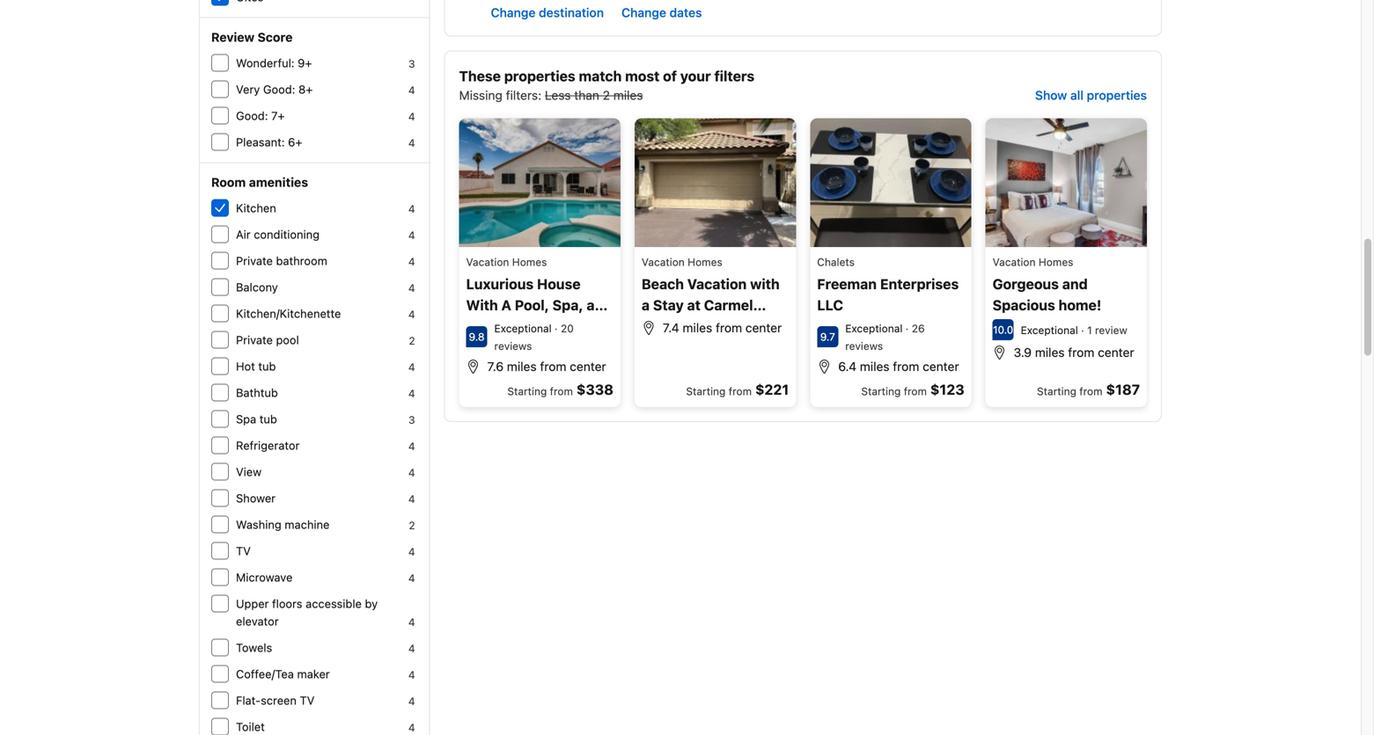 Task type: describe. For each thing, give the bounding box(es) containing it.
from inside 'starting from $187'
[[1080, 386, 1103, 398]]

than
[[574, 88, 599, 103]]

spacious
[[993, 297, 1055, 314]]

flat-screen tv
[[236, 695, 315, 708]]

pleasant: 6+
[[236, 136, 302, 149]]

· for enterprises
[[903, 323, 912, 335]]

7.6
[[487, 360, 504, 374]]

4 for refrigerator
[[408, 441, 415, 453]]

carmel
[[704, 297, 753, 314]]

3.9 miles from center
[[1014, 346, 1134, 360]]

exceptional inside 10.0 exceptional · 1 review
[[1021, 325, 1078, 337]]

refrigerator
[[236, 439, 300, 452]]

vacation homes gorgeous and spacious home!
[[993, 256, 1101, 314]]

air conditioning
[[236, 228, 320, 241]]

enterprises
[[880, 276, 959, 293]]

show all properties link
[[1028, 80, 1154, 111]]

7.6 miles from center
[[487, 360, 606, 374]]

private pool
[[236, 334, 299, 347]]

change for change dates
[[622, 5, 666, 20]]

2 inside the these properties match most of your filters missing filters: less than 2 miles
[[603, 88, 610, 103]]

reviews for house
[[494, 340, 532, 353]]

4 for tv
[[408, 546, 415, 559]]

exceptional element for house
[[494, 323, 552, 335]]

at
[[687, 297, 701, 314]]

kitchen/kitchenette
[[236, 307, 341, 320]]

10.0 exceptional · 1 review
[[993, 324, 1127, 337]]

6.4 miles from center
[[838, 360, 959, 374]]

4 for hot tub
[[408, 361, 415, 374]]

chalets
[[817, 256, 855, 269]]

accessible
[[306, 598, 362, 611]]

dates
[[670, 5, 702, 20]]

$338
[[577, 382, 614, 399]]

match
[[579, 68, 622, 85]]

filters
[[714, 68, 755, 85]]

conditioning
[[254, 228, 320, 241]]

chalets freeman enterprises llc
[[817, 256, 959, 314]]

most
[[625, 68, 660, 85]]

homes for vacation
[[688, 256, 723, 269]]

home!
[[1059, 297, 1101, 314]]

maker
[[297, 668, 330, 681]]

center down carmel
[[745, 321, 782, 336]]

hot
[[236, 360, 255, 373]]

destination
[[539, 5, 604, 20]]

starting for $221
[[686, 386, 726, 398]]

a
[[642, 297, 650, 314]]

4 for upper floors accessible by elevator
[[408, 617, 415, 629]]

from down carmel
[[716, 321, 742, 336]]

of
[[663, 68, 677, 85]]

0 vertical spatial good:
[[263, 83, 295, 96]]

4 for kitchen
[[408, 203, 415, 215]]

4 for kitchen/kitchenette
[[408, 309, 415, 321]]

wonderful:
[[236, 56, 295, 70]]

4 for toilet
[[408, 722, 415, 735]]

$123
[[930, 382, 965, 399]]

microwave
[[236, 571, 293, 585]]

patio,
[[466, 318, 505, 335]]

$187
[[1106, 382, 1140, 399]]

26
[[912, 323, 925, 335]]

room
[[211, 175, 246, 190]]

upper floors accessible by elevator
[[236, 598, 378, 629]]

from inside starting from $338
[[550, 386, 573, 398]]

starting from $123
[[861, 382, 965, 399]]

4 for good: 7+
[[408, 110, 415, 123]]

sleeps
[[509, 318, 555, 335]]

starting from $221
[[686, 382, 789, 399]]

center for gorgeous and spacious home!
[[1098, 346, 1134, 360]]

llc
[[817, 297, 843, 314]]

miles down at
[[683, 321, 712, 336]]

starting from $187
[[1037, 382, 1140, 399]]

from inside starting from $123
[[904, 386, 927, 398]]

freeman
[[817, 276, 877, 293]]

7.4
[[663, 321, 679, 336]]

amenities
[[249, 175, 308, 190]]

washing machine
[[236, 519, 330, 532]]

toilet
[[236, 721, 265, 734]]

spa
[[236, 413, 256, 426]]

exceptional for llc
[[845, 323, 903, 335]]

very
[[236, 83, 260, 96]]

these properties match most of your filters missing filters: less than 2 miles
[[459, 68, 755, 103]]

3 for spa tub
[[408, 414, 415, 427]]

3.9
[[1014, 346, 1032, 360]]

washing
[[236, 519, 281, 532]]

10.0
[[993, 324, 1013, 336]]

homes for and
[[1039, 256, 1074, 269]]

9.8 element
[[466, 327, 487, 348]]

20
[[561, 323, 574, 335]]

pool,
[[515, 297, 549, 314]]

starting for $123
[[861, 386, 901, 398]]

bathroom
[[276, 254, 327, 268]]

4 for air conditioning
[[408, 229, 415, 242]]

starting for $338
[[507, 386, 547, 398]]

vacation for luxurious
[[466, 256, 509, 269]]

by
[[365, 598, 378, 611]]

starting for $187
[[1037, 386, 1077, 398]]

center for freeman enterprises llc
[[923, 360, 959, 374]]

4 for bathtub
[[408, 388, 415, 400]]

tub for hot tub
[[258, 360, 276, 373]]

a
[[501, 297, 511, 314]]

all
[[1070, 88, 1084, 103]]

from up starting from $123
[[893, 360, 919, 374]]

show
[[1035, 88, 1067, 103]]

3 for wonderful: 9+
[[408, 58, 415, 70]]

properties inside the these properties match most of your filters missing filters: less than 2 miles
[[504, 68, 575, 85]]

20 reviews
[[494, 323, 574, 353]]

0 horizontal spatial tv
[[236, 545, 251, 558]]



Task type: locate. For each thing, give the bounding box(es) containing it.
4 for coffee/tea maker
[[408, 669, 415, 682]]

starting from $338
[[507, 382, 614, 399]]

8+
[[298, 83, 313, 96]]

·
[[552, 323, 561, 335], [903, 323, 912, 335], [1081, 325, 1084, 337]]

7 4 from the top
[[408, 282, 415, 294]]

2 homes from the left
[[688, 256, 723, 269]]

from down 1 in the top right of the page
[[1068, 346, 1095, 360]]

spa,
[[553, 297, 583, 314]]

vacation up the gorgeous
[[993, 256, 1036, 269]]

exceptional up comfortably
[[494, 323, 552, 335]]

reviews up the 6.4
[[845, 340, 883, 353]]

1 private from the top
[[236, 254, 273, 268]]

starting
[[507, 386, 547, 398], [686, 386, 726, 398], [861, 386, 901, 398], [1037, 386, 1077, 398]]

from up starting from $338
[[540, 360, 566, 374]]

and inside vacation homes luxurious house with a pool, spa, and patio, sleeps 6 comfortably
[[587, 297, 612, 314]]

vacation homes luxurious house with a pool, spa, and patio, sleeps 6 comfortably
[[466, 256, 612, 356]]

1 homes from the left
[[512, 256, 547, 269]]

exceptional for house
[[494, 323, 552, 335]]

miles down 10.0 exceptional · 1 review
[[1035, 346, 1065, 360]]

reviews
[[494, 340, 532, 353], [845, 340, 883, 353]]

2 3 from the top
[[408, 414, 415, 427]]

change
[[491, 5, 536, 20], [622, 5, 666, 20]]

miles down most
[[613, 88, 643, 103]]

1 horizontal spatial tv
[[300, 695, 315, 708]]

4 for towels
[[408, 643, 415, 655]]

floors
[[272, 598, 302, 611]]

3 4 from the top
[[408, 137, 415, 149]]

starting down 7.4 miles from center
[[686, 386, 726, 398]]

tub
[[258, 360, 276, 373], [259, 413, 277, 426]]

change left dates
[[622, 5, 666, 20]]

reviews for llc
[[845, 340, 883, 353]]

shower
[[236, 492, 276, 505]]

review score
[[211, 30, 293, 44]]

homes inside vacation homes luxurious house with a pool, spa, and patio, sleeps 6 comfortably
[[512, 256, 547, 269]]

flat-
[[236, 695, 261, 708]]

· for luxurious
[[552, 323, 561, 335]]

from left $221 on the bottom right of the page
[[729, 386, 752, 398]]

6.4
[[838, 360, 857, 374]]

· up 6.4 miles from center
[[903, 323, 912, 335]]

2 horizontal spatial ·
[[1081, 325, 1084, 337]]

shores
[[642, 318, 690, 335]]

reviews inside 26 reviews
[[845, 340, 883, 353]]

2 starting from the left
[[686, 386, 726, 398]]

room amenities
[[211, 175, 308, 190]]

exceptional element for and
[[1021, 325, 1078, 337]]

1 3 from the top
[[408, 58, 415, 70]]

9.7
[[820, 331, 835, 343]]

exceptional element left '26'
[[845, 323, 903, 335]]

house
[[537, 276, 581, 293]]

0 horizontal spatial and
[[587, 297, 612, 314]]

0 horizontal spatial exceptional element
[[494, 323, 552, 335]]

2 private from the top
[[236, 334, 273, 347]]

miles for gorgeous and spacious home!
[[1035, 346, 1065, 360]]

· inside 10.0 exceptional · 1 review
[[1081, 325, 1084, 337]]

1 4 from the top
[[408, 84, 415, 96]]

0 vertical spatial tub
[[258, 360, 276, 373]]

1 horizontal spatial reviews
[[845, 340, 883, 353]]

view
[[236, 466, 262, 479]]

exceptional left '26'
[[845, 323, 903, 335]]

7+
[[271, 109, 285, 122]]

change inside button
[[622, 5, 666, 20]]

4 for microwave
[[408, 573, 415, 585]]

1 horizontal spatial and
[[1062, 276, 1088, 293]]

4 for view
[[408, 467, 415, 479]]

exceptional element for llc
[[845, 323, 903, 335]]

homes up at
[[688, 256, 723, 269]]

vacation for beach
[[642, 256, 685, 269]]

with
[[466, 297, 498, 314]]

4 for balcony
[[408, 282, 415, 294]]

coffee/tea maker
[[236, 668, 330, 681]]

1 vertical spatial 2
[[409, 335, 415, 347]]

exceptional element
[[494, 323, 552, 335], [845, 323, 903, 335], [1021, 325, 1078, 337]]

15 4 from the top
[[408, 573, 415, 585]]

kitchen
[[236, 202, 276, 215]]

1
[[1087, 325, 1092, 337]]

from down 7.6 miles from center
[[550, 386, 573, 398]]

1 horizontal spatial homes
[[688, 256, 723, 269]]

17 4 from the top
[[408, 643, 415, 655]]

2
[[603, 88, 610, 103], [409, 335, 415, 347], [409, 520, 415, 532]]

vacation inside vacation homes gorgeous and spacious home!
[[993, 256, 1036, 269]]

change dates
[[622, 5, 702, 20]]

exceptional up 3.9 miles from center
[[1021, 325, 1078, 337]]

1 horizontal spatial change
[[622, 5, 666, 20]]

2 vertical spatial 2
[[409, 520, 415, 532]]

starting inside starting from $221
[[686, 386, 726, 398]]

4
[[408, 84, 415, 96], [408, 110, 415, 123], [408, 137, 415, 149], [408, 203, 415, 215], [408, 229, 415, 242], [408, 256, 415, 268], [408, 282, 415, 294], [408, 309, 415, 321], [408, 361, 415, 374], [408, 388, 415, 400], [408, 441, 415, 453], [408, 467, 415, 479], [408, 493, 415, 506], [408, 546, 415, 559], [408, 573, 415, 585], [408, 617, 415, 629], [408, 643, 415, 655], [408, 669, 415, 682], [408, 696, 415, 708], [408, 722, 415, 735]]

26 reviews
[[845, 323, 925, 353]]

1 vertical spatial good:
[[236, 109, 268, 122]]

from down 6.4 miles from center
[[904, 386, 927, 398]]

miles right the 6.4
[[860, 360, 890, 374]]

from inside starting from $221
[[729, 386, 752, 398]]

3
[[408, 58, 415, 70], [408, 414, 415, 427]]

good: left 8+
[[263, 83, 295, 96]]

coffee/tea
[[236, 668, 294, 681]]

0 vertical spatial 3
[[408, 58, 415, 70]]

towels
[[236, 642, 272, 655]]

tv down "maker"
[[300, 695, 315, 708]]

change left destination
[[491, 5, 536, 20]]

miles inside the these properties match most of your filters missing filters: less than 2 miles
[[613, 88, 643, 103]]

center up $123
[[923, 360, 959, 374]]

luxurious
[[466, 276, 534, 293]]

8 4 from the top
[[408, 309, 415, 321]]

starting down 7.6 miles from center
[[507, 386, 547, 398]]

13 4 from the top
[[408, 493, 415, 506]]

starting down 6.4 miles from center
[[861, 386, 901, 398]]

1 vertical spatial tv
[[300, 695, 315, 708]]

exceptional
[[494, 323, 552, 335], [845, 323, 903, 335], [1021, 325, 1078, 337]]

1 horizontal spatial exceptional
[[845, 323, 903, 335]]

change for change destination
[[491, 5, 536, 20]]

3 starting from the left
[[861, 386, 901, 398]]

good: left the "7+" in the left top of the page
[[236, 109, 268, 122]]

20 4 from the top
[[408, 722, 415, 735]]

from left $187
[[1080, 386, 1103, 398]]

10.0 element
[[993, 320, 1014, 341]]

2 horizontal spatial exceptional
[[1021, 325, 1078, 337]]

good:
[[263, 83, 295, 96], [236, 109, 268, 122]]

reviews up "7.6"
[[494, 340, 532, 353]]

0 vertical spatial and
[[1062, 276, 1088, 293]]

1 vertical spatial private
[[236, 334, 273, 347]]

score
[[258, 30, 293, 44]]

private for private bathroom
[[236, 254, 273, 268]]

9.7 element
[[817, 327, 838, 348]]

0 horizontal spatial exceptional
[[494, 323, 552, 335]]

properties up filters:
[[504, 68, 575, 85]]

$221
[[755, 382, 789, 399]]

miles for freeman enterprises llc
[[860, 360, 890, 374]]

filters:
[[506, 88, 542, 103]]

miles
[[613, 88, 643, 103], [683, 321, 712, 336], [1035, 346, 1065, 360], [507, 360, 537, 374], [860, 360, 890, 374]]

hot tub
[[236, 360, 276, 373]]

bathtub
[[236, 386, 278, 400]]

0 vertical spatial private
[[236, 254, 273, 268]]

from
[[716, 321, 742, 336], [1068, 346, 1095, 360], [540, 360, 566, 374], [893, 360, 919, 374], [550, 386, 573, 398], [729, 386, 752, 398], [904, 386, 927, 398], [1080, 386, 1103, 398]]

14 4 from the top
[[408, 546, 415, 559]]

starting down 3.9 miles from center
[[1037, 386, 1077, 398]]

vacation up luxurious
[[466, 256, 509, 269]]

vacation up beach
[[642, 256, 685, 269]]

19 4 from the top
[[408, 696, 415, 708]]

0 horizontal spatial change
[[491, 5, 536, 20]]

vacation
[[466, 256, 509, 269], [642, 256, 685, 269], [993, 256, 1036, 269], [687, 276, 747, 293]]

· down spa,
[[552, 323, 561, 335]]

4 starting from the left
[[1037, 386, 1077, 398]]

private up balcony
[[236, 254, 273, 268]]

homes for house
[[512, 256, 547, 269]]

missing
[[459, 88, 503, 103]]

miles down comfortably
[[507, 360, 537, 374]]

balcony
[[236, 281, 278, 294]]

tub right hot
[[258, 360, 276, 373]]

change destination
[[491, 5, 604, 20]]

homes inside vacation homes gorgeous and spacious home!
[[1039, 256, 1074, 269]]

4 for private bathroom
[[408, 256, 415, 268]]

18 4 from the top
[[408, 669, 415, 682]]

center up $338
[[570, 360, 606, 374]]

review
[[211, 30, 255, 44]]

homes up house
[[512, 256, 547, 269]]

9 4 from the top
[[408, 361, 415, 374]]

tub right spa
[[259, 413, 277, 426]]

2 4 from the top
[[408, 110, 415, 123]]

center down review
[[1098, 346, 1134, 360]]

2 change from the left
[[622, 5, 666, 20]]

properties right all
[[1087, 88, 1147, 103]]

0 horizontal spatial homes
[[512, 256, 547, 269]]

2 reviews from the left
[[845, 340, 883, 353]]

private up hot tub
[[236, 334, 273, 347]]

0 horizontal spatial ·
[[552, 323, 561, 335]]

good: 7+
[[236, 109, 285, 122]]

private bathroom
[[236, 254, 327, 268]]

1 vertical spatial and
[[587, 297, 612, 314]]

0 horizontal spatial reviews
[[494, 340, 532, 353]]

6 4 from the top
[[408, 256, 415, 268]]

exceptional element up 3.9 miles from center
[[1021, 325, 1078, 337]]

1 change from the left
[[491, 5, 536, 20]]

tub for spa tub
[[259, 413, 277, 426]]

vacation inside vacation homes luxurious house with a pool, spa, and patio, sleeps 6 comfortably
[[466, 256, 509, 269]]

homes
[[512, 256, 547, 269], [688, 256, 723, 269], [1039, 256, 1074, 269]]

and inside vacation homes gorgeous and spacious home!
[[1062, 276, 1088, 293]]

11 4 from the top
[[408, 441, 415, 453]]

2 horizontal spatial exceptional element
[[1021, 325, 1078, 337]]

4 for shower
[[408, 493, 415, 506]]

1 vertical spatial 3
[[408, 414, 415, 427]]

vacation up carmel
[[687, 276, 747, 293]]

reviews inside 20 reviews
[[494, 340, 532, 353]]

1 horizontal spatial ·
[[903, 323, 912, 335]]

center for luxurious house with a pool, spa, and patio, sleeps 6 comfortably
[[570, 360, 606, 374]]

3 homes from the left
[[1039, 256, 1074, 269]]

these
[[459, 68, 501, 85]]

screen
[[261, 695, 297, 708]]

2 for private pool
[[409, 335, 415, 347]]

6
[[558, 318, 567, 335]]

4 for flat-screen tv
[[408, 696, 415, 708]]

and right spa,
[[587, 297, 612, 314]]

homes inside vacation homes beach vacation with a stay at carmel shores
[[688, 256, 723, 269]]

air
[[236, 228, 251, 241]]

and up home!
[[1062, 276, 1088, 293]]

0 vertical spatial properties
[[504, 68, 575, 85]]

2 for washing machine
[[409, 520, 415, 532]]

4 4 from the top
[[408, 203, 415, 215]]

2 horizontal spatial homes
[[1039, 256, 1074, 269]]

pleasant:
[[236, 136, 285, 149]]

change inside button
[[491, 5, 536, 20]]

1 vertical spatial properties
[[1087, 88, 1147, 103]]

12 4 from the top
[[408, 467, 415, 479]]

starting inside starting from $123
[[861, 386, 901, 398]]

exceptional element up comfortably
[[494, 323, 552, 335]]

private for private pool
[[236, 334, 273, 347]]

1 starting from the left
[[507, 386, 547, 398]]

miles for luxurious house with a pool, spa, and patio, sleeps 6 comfortably
[[507, 360, 537, 374]]

vacation homes beach vacation with a stay at carmel shores
[[642, 256, 780, 335]]

tv down washing
[[236, 545, 251, 558]]

10 4 from the top
[[408, 388, 415, 400]]

wonderful: 9+
[[236, 56, 312, 70]]

show all properties
[[1035, 88, 1147, 103]]

spa tub
[[236, 413, 277, 426]]

1 horizontal spatial exceptional element
[[845, 323, 903, 335]]

4 for very good: 8+
[[408, 84, 415, 96]]

vacation for gorgeous
[[993, 256, 1036, 269]]

1 vertical spatial tub
[[259, 413, 277, 426]]

elevator
[[236, 615, 279, 629]]

0 vertical spatial 2
[[603, 88, 610, 103]]

4 for pleasant: 6+
[[408, 137, 415, 149]]

with
[[750, 276, 780, 293]]

review
[[1095, 325, 1127, 337]]

starting inside starting from $338
[[507, 386, 547, 398]]

16 4 from the top
[[408, 617, 415, 629]]

comfortably
[[466, 340, 552, 356]]

gorgeous
[[993, 276, 1059, 293]]

change dates button
[[614, 0, 709, 29]]

1 reviews from the left
[[494, 340, 532, 353]]

properties inside 'link'
[[1087, 88, 1147, 103]]

starting inside 'starting from $187'
[[1037, 386, 1077, 398]]

5 4 from the top
[[408, 229, 415, 242]]

· left 1 in the top right of the page
[[1081, 325, 1084, 337]]

0 vertical spatial tv
[[236, 545, 251, 558]]

less
[[545, 88, 571, 103]]

very good: 8+
[[236, 83, 313, 96]]

beach
[[642, 276, 684, 293]]

0 horizontal spatial properties
[[504, 68, 575, 85]]

1 horizontal spatial properties
[[1087, 88, 1147, 103]]

9+
[[298, 56, 312, 70]]

homes up the gorgeous
[[1039, 256, 1074, 269]]



Task type: vqa. For each thing, say whether or not it's contained in the screenshot.
Save on select rental cars
no



